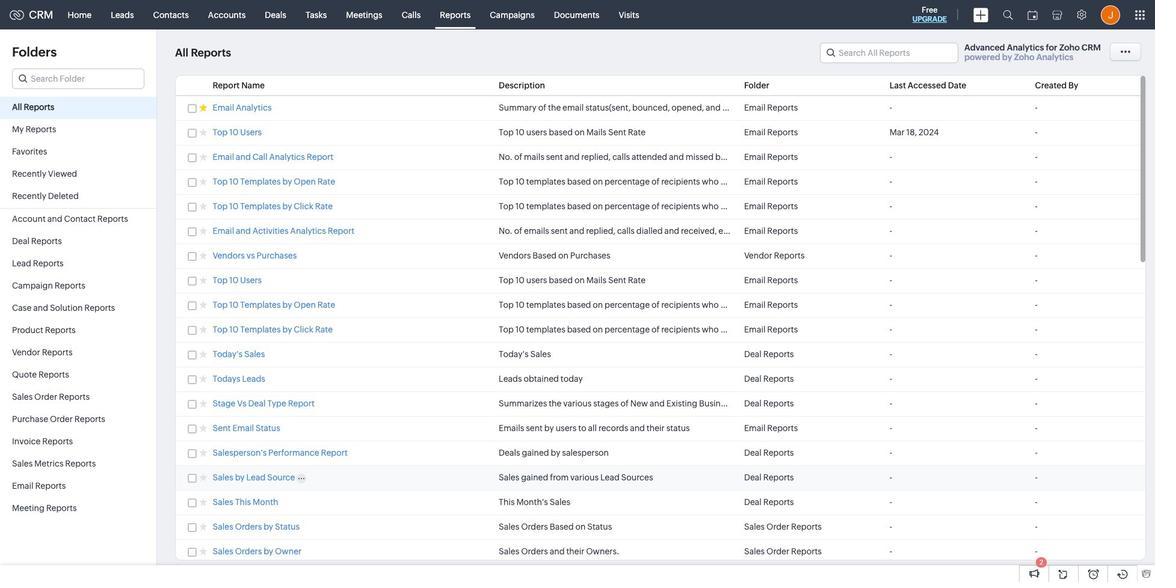 Task type: locate. For each thing, give the bounding box(es) containing it.
search image
[[1003, 10, 1014, 20]]

logo image
[[10, 10, 24, 20]]

Search All Reports text field
[[821, 43, 958, 63]]

search element
[[996, 0, 1021, 29]]



Task type: vqa. For each thing, say whether or not it's contained in the screenshot.
easily
no



Task type: describe. For each thing, give the bounding box(es) containing it.
calendar image
[[1028, 10, 1038, 20]]

Search Folder text field
[[13, 69, 144, 88]]

create menu element
[[967, 0, 996, 29]]

profile element
[[1094, 0, 1128, 29]]

profile image
[[1101, 5, 1121, 24]]

create menu image
[[974, 8, 989, 22]]



